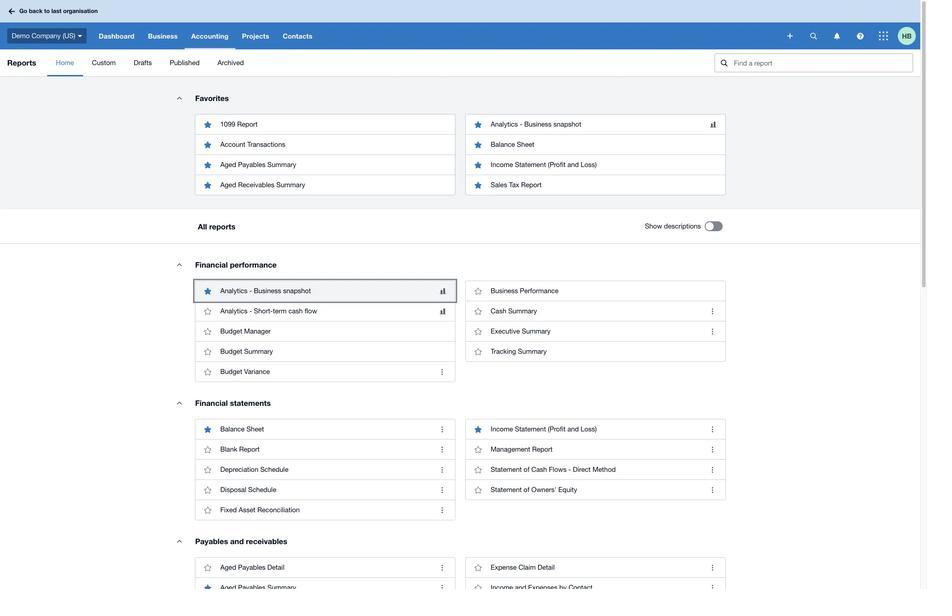 Task type: locate. For each thing, give the bounding box(es) containing it.
summary up executive summary
[[509, 307, 537, 315]]

and for first the income statement (profit and loss) link remove favorite icon
[[568, 161, 579, 169]]

schedule up disposal schedule
[[260, 466, 289, 474]]

favorite image inside statement of owners' equity link
[[470, 481, 487, 499]]

svg image
[[811, 33, 817, 39], [835, 33, 840, 39], [78, 35, 82, 37]]

balance up sales
[[491, 141, 515, 148]]

report for 1099 report
[[237, 120, 258, 128]]

income statement (profit and loss) for first the income statement (profit and loss) link
[[491, 161, 597, 169]]

0 vertical spatial (profit
[[548, 161, 566, 169]]

remove favorite image inside 1099 report link
[[199, 116, 217, 134]]

1 vertical spatial balance sheet
[[220, 426, 264, 433]]

0 vertical spatial financial
[[195, 260, 228, 270]]

sheet up blank report
[[247, 426, 264, 433]]

snapshot for bottommost 'more information about analytics - business snapshot' icon
[[283, 287, 311, 295]]

1 income statement (profit and loss) from the top
[[491, 161, 597, 169]]

sales tax report
[[491, 181, 542, 189]]

more options image inside depreciation schedule link
[[434, 461, 452, 479]]

2 detail from the left
[[538, 564, 555, 572]]

1 expand report group image from the top
[[171, 256, 189, 274]]

0 vertical spatial analytics
[[491, 120, 518, 128]]

term
[[273, 307, 287, 315]]

report inside management report link
[[533, 446, 553, 454]]

budget for budget variance
[[220, 368, 242, 376]]

payables down payables and receivables
[[238, 564, 266, 572]]

expand report group image for payables and receivables
[[171, 533, 189, 551]]

budget manager
[[220, 328, 271, 335]]

balance sheet for balance sheet link to the top
[[491, 141, 535, 148]]

analytics - business snapshot for bottommost 'more information about analytics - business snapshot' icon
[[220, 287, 311, 295]]

balance sheet
[[491, 141, 535, 148], [220, 426, 264, 433]]

1 horizontal spatial cash
[[532, 466, 547, 474]]

more options image
[[704, 421, 722, 439], [434, 441, 452, 459], [704, 461, 722, 479], [434, 481, 452, 499], [704, 481, 722, 499], [704, 559, 722, 577], [704, 579, 722, 590]]

income
[[491, 161, 513, 169], [491, 426, 513, 433]]

0 horizontal spatial balance sheet link
[[195, 420, 455, 440]]

expand report group image
[[171, 256, 189, 274], [171, 394, 189, 412], [171, 533, 189, 551]]

go back to last organisation link
[[5, 3, 103, 19]]

0 horizontal spatial svg image
[[78, 35, 82, 37]]

- for topmost 'more information about analytics - business snapshot' icon
[[520, 120, 523, 128]]

favorite image for budget variance
[[199, 363, 217, 381]]

more options image inside budget variance link
[[434, 363, 452, 381]]

favorite image inside budget summary link
[[199, 343, 217, 361]]

0 vertical spatial income statement (profit and loss) link
[[466, 155, 726, 175]]

0 vertical spatial of
[[524, 466, 530, 474]]

2 vertical spatial expand report group image
[[171, 533, 189, 551]]

remove favorite image inside aged receivables summary link
[[199, 176, 217, 194]]

more options image inside management report link
[[704, 441, 722, 459]]

income statement (profit and loss) up sales tax report
[[491, 161, 597, 169]]

favorite image inside blank report link
[[199, 441, 217, 459]]

more options image
[[704, 303, 722, 320], [704, 323, 722, 341], [434, 363, 452, 381], [434, 421, 452, 439], [704, 441, 722, 459], [434, 461, 452, 479], [434, 502, 452, 520], [434, 559, 452, 577], [434, 579, 452, 590]]

1 horizontal spatial balance sheet
[[491, 141, 535, 148]]

budget summary link
[[195, 342, 455, 362]]

financial left statements
[[195, 399, 228, 408]]

favorite image for budget manager
[[199, 323, 217, 341]]

schedule up fixed asset reconciliation
[[248, 486, 277, 494]]

reports
[[7, 58, 36, 67]]

remove favorite image inside aged payables summary 'link'
[[199, 156, 217, 174]]

payables for aged payables summary
[[238, 161, 266, 169]]

1 vertical spatial analytics
[[220, 287, 248, 295]]

remove favorite image
[[199, 116, 217, 134], [470, 116, 487, 134], [199, 136, 217, 154], [470, 136, 487, 154], [199, 176, 217, 194], [470, 176, 487, 194], [199, 421, 217, 439], [199, 579, 217, 590]]

statement of cash flows - direct method link
[[466, 460, 726, 480]]

1 horizontal spatial sheet
[[517, 141, 535, 148]]

1 detail from the left
[[268, 564, 285, 572]]

of down management report
[[524, 466, 530, 474]]

0 vertical spatial and
[[568, 161, 579, 169]]

variance
[[244, 368, 270, 376]]

income statement (profit and loss) up management report
[[491, 426, 597, 433]]

summary down manager on the left bottom of page
[[244, 348, 273, 356]]

favorite image inside aged payables detail 'link'
[[199, 559, 217, 577]]

expand report group image for financial performance
[[171, 256, 189, 274]]

aged left the receivables
[[220, 181, 236, 189]]

payables down fixed
[[195, 537, 228, 547]]

1 horizontal spatial snapshot
[[554, 120, 582, 128]]

2 vertical spatial payables
[[238, 564, 266, 572]]

income statement (profit and loss)
[[491, 161, 597, 169], [491, 426, 597, 433]]

Find a report text field
[[734, 54, 913, 72]]

1 vertical spatial sheet
[[247, 426, 264, 433]]

-
[[520, 120, 523, 128], [250, 287, 252, 295], [250, 307, 252, 315], [569, 466, 572, 474]]

favorite image
[[199, 323, 217, 341], [199, 343, 217, 361], [470, 343, 487, 361], [470, 441, 487, 459], [470, 461, 487, 479], [199, 481, 217, 499], [470, 481, 487, 499], [199, 559, 217, 577], [470, 579, 487, 590]]

statement up sales tax report
[[515, 161, 546, 169]]

favorite image for aged payables detail
[[199, 559, 217, 577]]

favorite image inside business performance link
[[470, 282, 487, 300]]

more options image for budget variance
[[434, 363, 452, 381]]

loss) up sales tax report link
[[581, 161, 597, 169]]

report right 1099
[[237, 120, 258, 128]]

owners'
[[532, 486, 557, 494]]

financial performance
[[195, 260, 277, 270]]

contacts
[[283, 32, 313, 40]]

detail down receivables
[[268, 564, 285, 572]]

more options image inside executive summary link
[[704, 323, 722, 341]]

- for more information about analytics - short-term cash flow icon
[[250, 307, 252, 315]]

0 horizontal spatial snapshot
[[283, 287, 311, 295]]

balance sheet link
[[466, 134, 726, 155], [195, 420, 455, 440]]

(profit up sales tax report link
[[548, 161, 566, 169]]

budget down budget summary
[[220, 368, 242, 376]]

depreciation
[[220, 466, 259, 474]]

of left 'owners''
[[524, 486, 530, 494]]

cash up executive
[[491, 307, 507, 315]]

1 horizontal spatial analytics - business snapshot
[[491, 120, 582, 128]]

2 expand report group image from the top
[[171, 394, 189, 412]]

banner
[[0, 0, 921, 49]]

descriptions
[[664, 223, 701, 230]]

more options image for statement of owners' equity
[[704, 481, 722, 499]]

management report link
[[466, 440, 726, 460]]

reports
[[209, 222, 236, 231]]

svg image
[[9, 8, 15, 14], [880, 31, 889, 40], [857, 33, 864, 39], [788, 33, 793, 39]]

income up sales
[[491, 161, 513, 169]]

more options image for balance sheet
[[434, 421, 452, 439]]

tracking
[[491, 348, 516, 356]]

more options image for executive summary
[[704, 323, 722, 341]]

of
[[524, 466, 530, 474], [524, 486, 530, 494]]

0 vertical spatial income
[[491, 161, 513, 169]]

financial
[[195, 260, 228, 270], [195, 399, 228, 408]]

financial down all reports
[[195, 260, 228, 270]]

more information about analytics - business snapshot image
[[710, 122, 717, 127], [440, 288, 446, 294]]

account transactions link
[[195, 134, 455, 155]]

disposal
[[220, 486, 246, 494]]

detail right claim
[[538, 564, 555, 572]]

3 expand report group image from the top
[[171, 533, 189, 551]]

1 (profit from the top
[[548, 161, 566, 169]]

0 horizontal spatial analytics - business snapshot
[[220, 287, 311, 295]]

0 horizontal spatial sheet
[[247, 426, 264, 433]]

None field
[[715, 53, 914, 72]]

aged down payables and receivables
[[220, 564, 236, 572]]

and up sales tax report link
[[568, 161, 579, 169]]

sales tax report link
[[466, 175, 726, 195]]

0 horizontal spatial detail
[[268, 564, 285, 572]]

aged down account
[[220, 161, 236, 169]]

1 vertical spatial financial
[[195, 399, 228, 408]]

statement left 'owners''
[[491, 486, 522, 494]]

remove favorite image for 1099 report link
[[199, 116, 217, 134]]

remove favorite image
[[199, 156, 217, 174], [470, 156, 487, 174], [199, 282, 217, 300], [470, 421, 487, 439]]

dashboard
[[99, 32, 135, 40]]

analytics for bottommost 'more information about analytics - business snapshot' icon
[[220, 287, 248, 295]]

remove favorite image for aged receivables summary link
[[199, 176, 217, 194]]

report right blank
[[239, 446, 260, 454]]

more options image for expense claim detail
[[704, 559, 722, 577]]

1 of from the top
[[524, 466, 530, 474]]

(profit for 2nd the income statement (profit and loss) link
[[548, 426, 566, 433]]

balance sheet up blank report
[[220, 426, 264, 433]]

3 aged from the top
[[220, 564, 236, 572]]

snapshot for topmost 'more information about analytics - business snapshot' icon
[[554, 120, 582, 128]]

favorite image inside expense claim detail 'link'
[[470, 559, 487, 577]]

cash left flows
[[532, 466, 547, 474]]

more options image for management report
[[704, 441, 722, 459]]

remove favorite image inside account transactions link
[[199, 136, 217, 154]]

remove favorite image for first the income statement (profit and loss) link
[[470, 156, 487, 174]]

payables
[[238, 161, 266, 169], [195, 537, 228, 547], [238, 564, 266, 572]]

aged
[[220, 161, 236, 169], [220, 181, 236, 189], [220, 564, 236, 572]]

tax
[[509, 181, 520, 189]]

executive summary
[[491, 328, 551, 335]]

schedule
[[260, 466, 289, 474], [248, 486, 277, 494]]

remove favorite image inside sales tax report link
[[470, 176, 487, 194]]

2 of from the top
[[524, 486, 530, 494]]

report inside 1099 report link
[[237, 120, 258, 128]]

1 budget from the top
[[220, 328, 242, 335]]

demo company (us)
[[12, 32, 75, 39]]

2 vertical spatial budget
[[220, 368, 242, 376]]

depreciation schedule
[[220, 466, 289, 474]]

more options image inside cash summary link
[[704, 303, 722, 320]]

more options image inside aged payables detail 'link'
[[434, 559, 452, 577]]

go back to last organisation
[[19, 7, 98, 14]]

0 vertical spatial loss)
[[581, 161, 597, 169]]

show descriptions
[[646, 223, 701, 230]]

favorite image for statement of owners' equity
[[470, 481, 487, 499]]

1 vertical spatial (profit
[[548, 426, 566, 433]]

statement up management report
[[515, 426, 546, 433]]

aged payables summary link
[[195, 155, 455, 175]]

transactions
[[247, 141, 286, 148]]

2 vertical spatial analytics
[[220, 307, 248, 315]]

summary
[[268, 161, 296, 169], [277, 181, 305, 189], [509, 307, 537, 315], [522, 328, 551, 335], [244, 348, 273, 356], [518, 348, 547, 356]]

sales
[[491, 181, 508, 189]]

0 horizontal spatial balance
[[220, 426, 245, 433]]

summary down the transactions at the top of the page
[[268, 161, 296, 169]]

statement of owners' equity link
[[466, 480, 726, 500]]

0 vertical spatial schedule
[[260, 466, 289, 474]]

all
[[198, 222, 207, 231]]

payables inside aged payables detail 'link'
[[238, 564, 266, 572]]

favorite image inside budget manager link
[[199, 323, 217, 341]]

summary for budget summary
[[244, 348, 273, 356]]

0 vertical spatial aged
[[220, 161, 236, 169]]

1 vertical spatial cash
[[532, 466, 547, 474]]

management report
[[491, 446, 553, 454]]

1 vertical spatial budget
[[220, 348, 242, 356]]

income up management
[[491, 426, 513, 433]]

summary right the receivables
[[277, 181, 305, 189]]

1 aged from the top
[[220, 161, 236, 169]]

receivables
[[238, 181, 275, 189]]

2 vertical spatial aged
[[220, 564, 236, 572]]

favorite image for blank report
[[199, 441, 217, 459]]

report for blank report
[[239, 446, 260, 454]]

contacts button
[[276, 22, 319, 49]]

snapshot
[[554, 120, 582, 128], [283, 287, 311, 295]]

2 budget from the top
[[220, 348, 242, 356]]

remove favorite image for balance sheet link to the top
[[470, 136, 487, 154]]

equity
[[559, 486, 578, 494]]

2 income statement (profit and loss) from the top
[[491, 426, 597, 433]]

1 horizontal spatial balance
[[491, 141, 515, 148]]

budget manager link
[[195, 321, 455, 342]]

1 vertical spatial income statement (profit and loss) link
[[466, 420, 726, 440]]

2 financial from the top
[[195, 399, 228, 408]]

report
[[237, 120, 258, 128], [522, 181, 542, 189], [239, 446, 260, 454], [533, 446, 553, 454]]

1 vertical spatial more information about analytics - business snapshot image
[[440, 288, 446, 294]]

summary down executive summary
[[518, 348, 547, 356]]

remove favorite image for sales tax report link
[[470, 176, 487, 194]]

2 aged from the top
[[220, 181, 236, 189]]

summary up tracking summary
[[522, 328, 551, 335]]

1 vertical spatial snapshot
[[283, 287, 311, 295]]

expense claim detail link
[[466, 558, 726, 578]]

report right tax
[[522, 181, 542, 189]]

1 financial from the top
[[195, 260, 228, 270]]

1 vertical spatial aged
[[220, 181, 236, 189]]

1 vertical spatial analytics - business snapshot
[[220, 287, 311, 295]]

aged for aged payables summary
[[220, 161, 236, 169]]

of inside statement of cash flows - direct method link
[[524, 466, 530, 474]]

report up statement of cash flows - direct method
[[533, 446, 553, 454]]

2 income statement (profit and loss) link from the top
[[466, 420, 726, 440]]

dashboard link
[[92, 22, 141, 49]]

favorite image inside disposal schedule link
[[199, 481, 217, 499]]

income statement (profit and loss) link
[[466, 155, 726, 175], [466, 420, 726, 440]]

all reports
[[198, 222, 236, 231]]

favorite image for expense claim detail
[[470, 559, 487, 577]]

0 horizontal spatial more information about analytics - business snapshot image
[[440, 288, 446, 294]]

1 horizontal spatial more information about analytics - business snapshot image
[[710, 122, 717, 127]]

favorite image inside management report link
[[470, 441, 487, 459]]

1 vertical spatial schedule
[[248, 486, 277, 494]]

1 horizontal spatial detail
[[538, 564, 555, 572]]

(profit up flows
[[548, 426, 566, 433]]

analytics for more information about analytics - short-term cash flow icon
[[220, 307, 248, 315]]

financial for financial statements
[[195, 399, 228, 408]]

more options image inside blank report link
[[434, 441, 452, 459]]

aged receivables summary
[[220, 181, 305, 189]]

1 vertical spatial balance
[[220, 426, 245, 433]]

report for management report
[[533, 446, 553, 454]]

home link
[[47, 49, 83, 76]]

2 vertical spatial and
[[230, 537, 244, 547]]

1 vertical spatial income statement (profit and loss)
[[491, 426, 597, 433]]

svg image inside go back to last organisation link
[[9, 8, 15, 14]]

navigation
[[92, 22, 782, 49]]

1 income statement (profit and loss) link from the top
[[466, 155, 726, 175]]

more options image inside expense claim detail 'link'
[[704, 559, 722, 577]]

1 horizontal spatial svg image
[[811, 33, 817, 39]]

1 vertical spatial of
[[524, 486, 530, 494]]

remove favorite image for aged payables summary 'link'
[[199, 156, 217, 174]]

balance up blank
[[220, 426, 245, 433]]

0 horizontal spatial balance sheet
[[220, 426, 264, 433]]

back
[[29, 7, 43, 14]]

loss) up management report link
[[581, 426, 597, 433]]

balance sheet link up depreciation schedule link
[[195, 420, 455, 440]]

favorite image for budget summary
[[199, 343, 217, 361]]

favorite image
[[470, 282, 487, 300], [199, 303, 217, 320], [470, 303, 487, 320], [470, 323, 487, 341], [199, 363, 217, 381], [199, 441, 217, 459], [199, 461, 217, 479], [199, 502, 217, 520], [470, 559, 487, 577]]

analytics
[[491, 120, 518, 128], [220, 287, 248, 295], [220, 307, 248, 315]]

0 vertical spatial budget
[[220, 328, 242, 335]]

1 vertical spatial income
[[491, 426, 513, 433]]

0 horizontal spatial cash
[[491, 307, 507, 315]]

sheet up sales tax report
[[517, 141, 535, 148]]

balance sheet up tax
[[491, 141, 535, 148]]

1 vertical spatial expand report group image
[[171, 394, 189, 412]]

0 vertical spatial analytics - business snapshot
[[491, 120, 582, 128]]

favorite image for business performance
[[470, 282, 487, 300]]

0 vertical spatial expand report group image
[[171, 256, 189, 274]]

drafts
[[134, 59, 152, 67]]

favorite image inside tracking summary link
[[470, 343, 487, 361]]

short-
[[254, 307, 273, 315]]

2 (profit from the top
[[548, 426, 566, 433]]

of inside statement of owners' equity link
[[524, 486, 530, 494]]

show
[[646, 223, 663, 230]]

performance
[[520, 287, 559, 295]]

custom
[[92, 59, 116, 67]]

balance sheet link up sales tax report link
[[466, 134, 726, 155]]

0 vertical spatial income statement (profit and loss)
[[491, 161, 597, 169]]

fixed
[[220, 507, 237, 514]]

3 budget from the top
[[220, 368, 242, 376]]

more options image inside fixed asset reconciliation link
[[434, 502, 452, 520]]

navigation containing dashboard
[[92, 22, 782, 49]]

and left receivables
[[230, 537, 244, 547]]

financial statements
[[195, 399, 271, 408]]

projects button
[[235, 22, 276, 49]]

more options image for statement of cash flows - direct method
[[704, 461, 722, 479]]

balance sheet for the bottommost balance sheet link
[[220, 426, 264, 433]]

1 horizontal spatial balance sheet link
[[466, 134, 726, 155]]

budget up budget variance
[[220, 348, 242, 356]]

payables inside aged payables summary 'link'
[[238, 161, 266, 169]]

payables and receivables
[[195, 537, 288, 547]]

1 vertical spatial and
[[568, 426, 579, 433]]

and up management report link
[[568, 426, 579, 433]]

reconciliation
[[258, 507, 300, 514]]

0 vertical spatial snapshot
[[554, 120, 582, 128]]

report inside blank report link
[[239, 446, 260, 454]]

menu
[[47, 49, 708, 76]]

0 vertical spatial payables
[[238, 161, 266, 169]]

0 vertical spatial balance sheet
[[491, 141, 535, 148]]

tracking summary
[[491, 348, 547, 356]]

aged payables detail link
[[195, 558, 455, 578]]

budget
[[220, 328, 242, 335], [220, 348, 242, 356], [220, 368, 242, 376]]

payables down account transactions
[[238, 161, 266, 169]]

1 vertical spatial loss)
[[581, 426, 597, 433]]

summary inside 'link'
[[268, 161, 296, 169]]

favorite image inside statement of cash flows - direct method link
[[470, 461, 487, 479]]

analytics - business snapshot
[[491, 120, 582, 128], [220, 287, 311, 295]]

budget up budget summary
[[220, 328, 242, 335]]



Task type: describe. For each thing, give the bounding box(es) containing it.
expand report group image
[[171, 89, 189, 107]]

home
[[56, 59, 74, 67]]

1 income from the top
[[491, 161, 513, 169]]

summary for cash summary
[[509, 307, 537, 315]]

more options image for disposal schedule
[[434, 481, 452, 499]]

detail for expense claim detail
[[538, 564, 555, 572]]

favorite image for fixed asset reconciliation
[[199, 502, 217, 520]]

1099 report
[[220, 120, 258, 128]]

go
[[19, 7, 27, 14]]

aged for aged payables detail
[[220, 564, 236, 572]]

account transactions
[[220, 141, 286, 148]]

svg image inside demo company (us) popup button
[[78, 35, 82, 37]]

disposal schedule link
[[195, 480, 455, 500]]

flows
[[549, 466, 567, 474]]

1 loss) from the top
[[581, 161, 597, 169]]

depreciation schedule link
[[195, 460, 455, 480]]

0 vertical spatial more information about analytics - business snapshot image
[[710, 122, 717, 127]]

to
[[44, 7, 50, 14]]

expense claim detail
[[491, 564, 555, 572]]

business performance
[[491, 287, 559, 295]]

drafts link
[[125, 49, 161, 76]]

favorite image for depreciation schedule
[[199, 461, 217, 479]]

more options image for fixed asset reconciliation
[[434, 502, 452, 520]]

budget for budget manager
[[220, 328, 242, 335]]

favorite image for cash summary
[[470, 303, 487, 320]]

income statement (profit and loss) for 2nd the income statement (profit and loss) link
[[491, 426, 597, 433]]

0 vertical spatial cash
[[491, 307, 507, 315]]

1099
[[220, 120, 235, 128]]

direct
[[573, 466, 591, 474]]

0 vertical spatial balance sheet link
[[466, 134, 726, 155]]

report inside sales tax report link
[[522, 181, 542, 189]]

blank
[[220, 446, 237, 454]]

detail for aged payables detail
[[268, 564, 285, 572]]

cash
[[289, 307, 303, 315]]

statements
[[230, 399, 271, 408]]

aged for aged receivables summary
[[220, 181, 236, 189]]

more options image for depreciation schedule
[[434, 461, 452, 479]]

more options image for aged payables detail
[[434, 559, 452, 577]]

fixed asset reconciliation
[[220, 507, 300, 514]]

favorite image for executive summary
[[470, 323, 487, 341]]

of for cash
[[524, 466, 530, 474]]

(profit for first the income statement (profit and loss) link
[[548, 161, 566, 169]]

hb
[[903, 32, 912, 40]]

more options image for cash summary
[[704, 303, 722, 320]]

more information about analytics - short-term cash flow image
[[440, 309, 446, 314]]

aged payables summary
[[220, 161, 296, 169]]

of for owners'
[[524, 486, 530, 494]]

budget summary
[[220, 348, 273, 356]]

projects
[[242, 32, 269, 40]]

favorite image for tracking summary
[[470, 343, 487, 361]]

financial for financial performance
[[195, 260, 228, 270]]

budget variance
[[220, 368, 270, 376]]

2 income from the top
[[491, 426, 513, 433]]

1099 report link
[[195, 115, 455, 134]]

business performance link
[[466, 281, 726, 301]]

budget for budget summary
[[220, 348, 242, 356]]

summary for tracking summary
[[518, 348, 547, 356]]

(us)
[[63, 32, 75, 39]]

0 vertical spatial balance
[[491, 141, 515, 148]]

manager
[[244, 328, 271, 335]]

1 vertical spatial payables
[[195, 537, 228, 547]]

2 loss) from the top
[[581, 426, 597, 433]]

more options image for blank report
[[434, 441, 452, 459]]

schedule for depreciation schedule
[[260, 466, 289, 474]]

remove favorite image for account transactions link
[[199, 136, 217, 154]]

organisation
[[63, 7, 98, 14]]

more options image for income statement (profit and loss)
[[704, 421, 722, 439]]

analytics - business snapshot for topmost 'more information about analytics - business snapshot' icon
[[491, 120, 582, 128]]

custom link
[[83, 49, 125, 76]]

asset
[[239, 507, 256, 514]]

menu containing home
[[47, 49, 708, 76]]

and for 2nd the income statement (profit and loss) link's remove favorite icon
[[568, 426, 579, 433]]

fixed asset reconciliation link
[[195, 500, 455, 521]]

summary for executive summary
[[522, 328, 551, 335]]

payables for aged payables detail
[[238, 564, 266, 572]]

favorite image for statement of cash flows - direct method
[[470, 461, 487, 479]]

0 vertical spatial sheet
[[517, 141, 535, 148]]

method
[[593, 466, 616, 474]]

published link
[[161, 49, 209, 76]]

analytics for topmost 'more information about analytics - business snapshot' icon
[[491, 120, 518, 128]]

company
[[32, 32, 61, 39]]

favorite image for management report
[[470, 441, 487, 459]]

banner containing hb
[[0, 0, 921, 49]]

favorite image for disposal schedule
[[199, 481, 217, 499]]

executive summary link
[[466, 321, 726, 342]]

budget variance link
[[195, 362, 455, 382]]

cash summary link
[[466, 301, 726, 321]]

statement of owners' equity
[[491, 486, 578, 494]]

statement of cash flows - direct method
[[491, 466, 616, 474]]

remove favorite image for the bottommost balance sheet link
[[199, 421, 217, 439]]

2 horizontal spatial svg image
[[835, 33, 840, 39]]

aged payables detail
[[220, 564, 285, 572]]

tracking summary link
[[466, 342, 726, 362]]

hb button
[[899, 22, 921, 49]]

statement down management
[[491, 466, 522, 474]]

- for bottommost 'more information about analytics - business snapshot' icon
[[250, 287, 252, 295]]

blank report
[[220, 446, 260, 454]]

favorites
[[195, 93, 229, 103]]

last
[[51, 7, 62, 14]]

archived link
[[209, 49, 253, 76]]

expand report group image for financial statements
[[171, 394, 189, 412]]

expense
[[491, 564, 517, 572]]

published
[[170, 59, 200, 67]]

performance
[[230, 260, 277, 270]]

aged receivables summary link
[[195, 175, 455, 195]]

claim
[[519, 564, 536, 572]]

schedule for disposal schedule
[[248, 486, 277, 494]]

business inside dropdown button
[[148, 32, 178, 40]]

accounting button
[[185, 22, 235, 49]]

cash summary
[[491, 307, 537, 315]]

1 vertical spatial balance sheet link
[[195, 420, 455, 440]]

account
[[220, 141, 246, 148]]

favorite image for analytics - short-term cash flow
[[199, 303, 217, 320]]

archived
[[218, 59, 244, 67]]

management
[[491, 446, 531, 454]]

remove favorite image for 2nd the income statement (profit and loss) link
[[470, 421, 487, 439]]

demo
[[12, 32, 30, 39]]

blank report link
[[195, 440, 455, 460]]

business button
[[141, 22, 185, 49]]

analytics - short-term cash flow
[[220, 307, 317, 315]]



Task type: vqa. For each thing, say whether or not it's contained in the screenshot.
banner containing HB
yes



